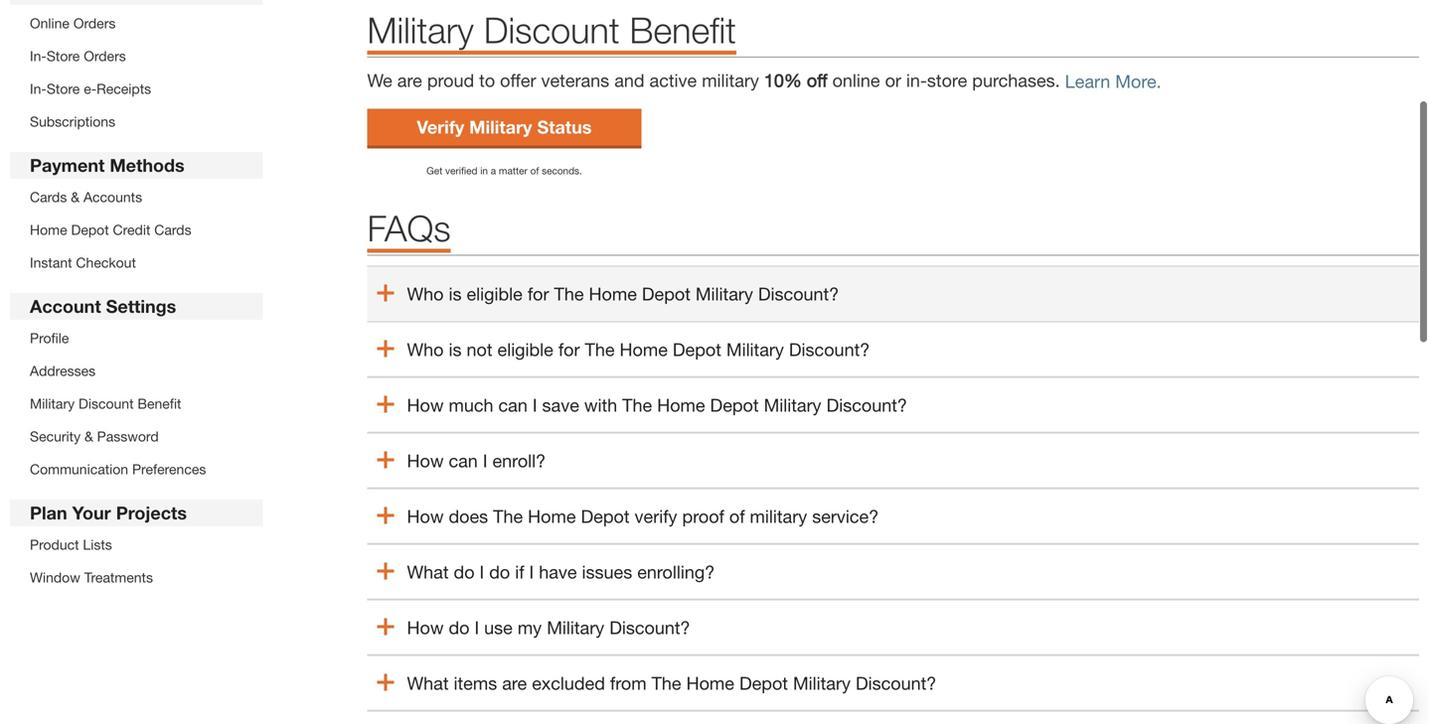 Task type: vqa. For each thing, say whether or not it's contained in the screenshot.
the left ALL
no



Task type: describe. For each thing, give the bounding box(es) containing it.
the up who is not eligible for the home depot military discount? at the top of the page
[[554, 283, 584, 305]]

military for active
[[702, 70, 759, 91]]

preferences
[[132, 461, 206, 478]]

your
[[72, 502, 111, 524]]

how for how does the home depot verify proof of military service?
[[407, 506, 444, 527]]

depot inside 'dropdown button'
[[581, 506, 630, 527]]

in- for in-store orders
[[30, 48, 47, 64]]

for inside dropdown button
[[558, 339, 580, 360]]

service?
[[812, 506, 879, 527]]

can inside dropdown button
[[449, 450, 478, 472]]

window treatments
[[30, 569, 153, 586]]

what do i do if i have issues enrolling? button
[[367, 544, 1419, 600]]

credit
[[113, 222, 150, 238]]

military inside dropdown button
[[726, 339, 784, 360]]

to
[[479, 70, 495, 91]]

do for use
[[449, 617, 470, 639]]

what items are excluded from the home depot military discount? button
[[367, 655, 1419, 711]]

learn more. button
[[1060, 71, 1161, 94]]

cards & accounts
[[30, 189, 142, 205]]

the inside dropdown button
[[585, 339, 615, 360]]

home up who is not eligible for the home depot military discount? at the top of the page
[[589, 283, 637, 305]]

the right from
[[651, 673, 681, 694]]

how for how much can i save with the home depot military discount?
[[407, 395, 444, 416]]

product
[[30, 537, 79, 553]]

what items are excluded from the home depot military discount?
[[407, 673, 936, 694]]

cards & accounts link
[[30, 189, 142, 205]]

home inside dropdown button
[[657, 395, 705, 416]]

security
[[30, 428, 81, 445]]

i for do
[[480, 562, 484, 583]]

purchases.
[[972, 70, 1060, 91]]

online orders link
[[30, 15, 116, 31]]

communication preferences link
[[30, 461, 206, 478]]

get
[[426, 165, 442, 176]]

profile link
[[30, 330, 69, 346]]

window treatments link
[[30, 569, 153, 586]]

store
[[927, 70, 967, 91]]

1 vertical spatial military discount benefit
[[30, 396, 181, 412]]

lists
[[83, 537, 112, 553]]

communication preferences
[[30, 461, 206, 478]]

or
[[885, 70, 901, 91]]

home right from
[[686, 673, 734, 694]]

my
[[518, 617, 542, 639]]

have
[[539, 562, 577, 583]]

accounts
[[83, 189, 142, 205]]

what do i do if i have issues enrolling?
[[407, 562, 715, 583]]

i for enroll?
[[483, 450, 487, 472]]

security & password
[[30, 428, 159, 445]]

how for how can i enroll?
[[407, 450, 444, 472]]

who for who is not eligible for the home depot military discount?
[[407, 339, 444, 360]]

verified
[[445, 165, 477, 176]]

how can i enroll? button
[[367, 433, 1419, 489]]

in- for in-store e-receipts
[[30, 80, 47, 97]]

how does the home depot verify proof of military service?
[[407, 506, 879, 527]]

0 horizontal spatial cards
[[30, 189, 67, 205]]

online
[[30, 15, 70, 31]]

online
[[832, 70, 880, 91]]

who is eligible for the home depot military discount?
[[407, 283, 839, 305]]

veterans
[[541, 70, 609, 91]]

1 horizontal spatial military discount benefit
[[367, 8, 736, 51]]

depot inside dropdown button
[[673, 339, 721, 360]]

projects
[[116, 502, 187, 524]]

how much can i save with the home depot military discount?
[[407, 395, 907, 416]]

what for what do i do if i have issues enrolling?
[[407, 562, 449, 583]]

how much can i save with the home depot military discount? button
[[367, 377, 1419, 433]]

military discount benefit link
[[30, 396, 181, 412]]

the inside dropdown button
[[622, 395, 652, 416]]

we
[[367, 70, 392, 91]]

how do i use my military discount? button
[[367, 600, 1419, 655]]

1 vertical spatial discount
[[79, 396, 134, 412]]

can inside dropdown button
[[498, 395, 528, 416]]

enrolling?
[[637, 562, 715, 583]]

i right the if
[[529, 562, 534, 583]]

product lists
[[30, 537, 112, 553]]

& for security
[[84, 428, 93, 445]]

in-store orders link
[[30, 48, 126, 64]]

does
[[449, 506, 488, 527]]

from
[[610, 673, 647, 694]]

10%
[[764, 70, 802, 91]]

subscriptions
[[30, 113, 115, 130]]

save
[[542, 395, 579, 416]]

home depot credit cards link
[[30, 222, 191, 238]]

password
[[97, 428, 159, 445]]

verify
[[417, 116, 464, 138]]

0 horizontal spatial benefit
[[138, 396, 181, 412]]

in-store orders
[[30, 48, 126, 64]]

plan
[[30, 502, 67, 524]]

items
[[454, 673, 497, 694]]

a
[[491, 165, 496, 176]]

get verified in a matter of seconds.
[[426, 165, 582, 176]]

matter
[[499, 165, 528, 176]]

e-
[[84, 80, 97, 97]]

addresses link
[[30, 363, 96, 379]]

instant checkout
[[30, 254, 136, 271]]

we are proud to offer veterans and active military 10% off online or in-store purchases. learn more.
[[367, 70, 1161, 92]]

1 horizontal spatial cards
[[154, 222, 191, 238]]

payment methods
[[30, 155, 185, 176]]

1 horizontal spatial benefit
[[630, 8, 736, 51]]

for inside dropdown button
[[528, 283, 549, 305]]

status
[[537, 116, 592, 138]]

profile
[[30, 330, 69, 346]]

instant checkout link
[[30, 254, 136, 271]]

how does the home depot verify proof of military service? button
[[367, 489, 1419, 544]]

checkout
[[76, 254, 136, 271]]

in
[[480, 165, 488, 176]]

enroll?
[[492, 450, 546, 472]]

in-
[[906, 70, 927, 91]]



Task type: locate. For each thing, give the bounding box(es) containing it.
with
[[584, 395, 617, 416]]

0 vertical spatial &
[[71, 189, 80, 205]]

who is not eligible for the home depot military discount? button
[[367, 322, 1419, 377]]

0 horizontal spatial are
[[397, 70, 422, 91]]

&
[[71, 189, 80, 205], [84, 428, 93, 445]]

home up how much can i save with the home depot military discount?
[[620, 339, 668, 360]]

military for of
[[750, 506, 807, 527]]

in-store e-receipts link
[[30, 80, 151, 97]]

1 vertical spatial can
[[449, 450, 478, 472]]

are right we
[[397, 70, 422, 91]]

is left not
[[449, 339, 462, 360]]

benefit up active
[[630, 8, 736, 51]]

in-
[[30, 48, 47, 64], [30, 80, 47, 97]]

how left use
[[407, 617, 444, 639]]

1 horizontal spatial discount
[[484, 8, 620, 51]]

1 vertical spatial are
[[502, 673, 527, 694]]

are
[[397, 70, 422, 91], [502, 673, 527, 694]]

1 vertical spatial &
[[84, 428, 93, 445]]

military left "service?"
[[750, 506, 807, 527]]

in-store e-receipts
[[30, 80, 151, 97]]

store for e-
[[47, 80, 80, 97]]

faqs
[[367, 207, 451, 249]]

0 vertical spatial for
[[528, 283, 549, 305]]

orders up in-store orders link
[[73, 15, 116, 31]]

verify military status
[[417, 116, 592, 138]]

in- up subscriptions
[[30, 80, 47, 97]]

cards down 'payment'
[[30, 189, 67, 205]]

& right 'security'
[[84, 428, 93, 445]]

eligible inside dropdown button
[[497, 339, 553, 360]]

1 horizontal spatial for
[[558, 339, 580, 360]]

offer
[[500, 70, 536, 91]]

1 vertical spatial eligible
[[497, 339, 553, 360]]

0 horizontal spatial can
[[449, 450, 478, 472]]

what left items
[[407, 673, 449, 694]]

of right proof
[[729, 506, 745, 527]]

0 horizontal spatial &
[[71, 189, 80, 205]]

1 how from the top
[[407, 395, 444, 416]]

for
[[528, 283, 549, 305], [558, 339, 580, 360]]

0 vertical spatial store
[[47, 48, 80, 64]]

account
[[30, 296, 101, 317]]

who inside dropdown button
[[407, 283, 444, 305]]

the inside 'dropdown button'
[[493, 506, 523, 527]]

issues
[[582, 562, 632, 583]]

military
[[367, 8, 474, 51], [469, 116, 532, 138], [696, 283, 753, 305], [726, 339, 784, 360], [764, 395, 821, 416], [30, 396, 75, 412], [547, 617, 604, 639], [793, 673, 851, 694]]

2 in- from the top
[[30, 80, 47, 97]]

2 store from the top
[[47, 80, 80, 97]]

0 horizontal spatial military discount benefit
[[30, 396, 181, 412]]

i inside dropdown button
[[483, 450, 487, 472]]

payment
[[30, 155, 105, 176]]

of inside 'dropdown button'
[[729, 506, 745, 527]]

is for eligible
[[449, 283, 462, 305]]

0 vertical spatial is
[[449, 283, 462, 305]]

1 vertical spatial what
[[407, 673, 449, 694]]

benefit up password
[[138, 396, 181, 412]]

proud
[[427, 70, 474, 91]]

1 who from the top
[[407, 283, 444, 305]]

store left e-
[[47, 80, 80, 97]]

security & password link
[[30, 428, 159, 445]]

home up instant
[[30, 222, 67, 238]]

cards right credit
[[154, 222, 191, 238]]

1 horizontal spatial are
[[502, 673, 527, 694]]

1 vertical spatial orders
[[84, 48, 126, 64]]

if
[[515, 562, 524, 583]]

home inside 'dropdown button'
[[528, 506, 576, 527]]

window
[[30, 569, 80, 586]]

and
[[614, 70, 645, 91]]

0 vertical spatial cards
[[30, 189, 67, 205]]

0 horizontal spatial discount
[[79, 396, 134, 412]]

discount? inside dropdown button
[[789, 339, 870, 360]]

military discount benefit up security & password link
[[30, 396, 181, 412]]

0 vertical spatial discount
[[484, 8, 620, 51]]

1 vertical spatial military
[[750, 506, 807, 527]]

0 vertical spatial military
[[702, 70, 759, 91]]

what down the does
[[407, 562, 449, 583]]

i
[[533, 395, 537, 416], [483, 450, 487, 472], [480, 562, 484, 583], [529, 562, 534, 583], [475, 617, 479, 639]]

of
[[530, 165, 539, 176], [729, 506, 745, 527]]

settings
[[106, 296, 176, 317]]

who inside dropdown button
[[407, 339, 444, 360]]

2 how from the top
[[407, 450, 444, 472]]

off
[[807, 70, 827, 91]]

0 vertical spatial can
[[498, 395, 528, 416]]

1 store from the top
[[47, 48, 80, 64]]

who for who is eligible for the home depot military discount?
[[407, 283, 444, 305]]

3 how from the top
[[407, 506, 444, 527]]

depot
[[71, 222, 109, 238], [642, 283, 691, 305], [673, 339, 721, 360], [710, 395, 759, 416], [581, 506, 630, 527], [739, 673, 788, 694]]

the right 'with'
[[622, 395, 652, 416]]

eligible up not
[[467, 283, 523, 305]]

receipts
[[97, 80, 151, 97]]

& for cards
[[71, 189, 80, 205]]

how left the does
[[407, 506, 444, 527]]

subscriptions link
[[30, 113, 115, 130]]

the
[[554, 283, 584, 305], [585, 339, 615, 360], [622, 395, 652, 416], [493, 506, 523, 527], [651, 673, 681, 694]]

discount up security & password link
[[79, 396, 134, 412]]

home depot credit cards
[[30, 222, 191, 238]]

can left enroll?
[[449, 450, 478, 472]]

in- down online
[[30, 48, 47, 64]]

2 who from the top
[[407, 339, 444, 360]]

discount
[[484, 8, 620, 51], [79, 396, 134, 412]]

how inside dropdown button
[[407, 450, 444, 472]]

0 horizontal spatial for
[[528, 283, 549, 305]]

military inside 'dropdown button'
[[750, 506, 807, 527]]

store down online orders
[[47, 48, 80, 64]]

can
[[498, 395, 528, 416], [449, 450, 478, 472]]

addresses
[[30, 363, 96, 379]]

& down 'payment'
[[71, 189, 80, 205]]

military discount benefit up veterans
[[367, 8, 736, 51]]

is inside dropdown button
[[449, 283, 462, 305]]

4 how from the top
[[407, 617, 444, 639]]

home
[[30, 222, 67, 238], [589, 283, 637, 305], [620, 339, 668, 360], [657, 395, 705, 416], [528, 506, 576, 527], [686, 673, 734, 694]]

1 in- from the top
[[30, 48, 47, 64]]

eligible right not
[[497, 339, 553, 360]]

1 vertical spatial cards
[[154, 222, 191, 238]]

who left not
[[407, 339, 444, 360]]

use
[[484, 617, 513, 639]]

1 what from the top
[[407, 562, 449, 583]]

the up 'with'
[[585, 339, 615, 360]]

0 vertical spatial benefit
[[630, 8, 736, 51]]

0 vertical spatial are
[[397, 70, 422, 91]]

not
[[467, 339, 492, 360]]

how
[[407, 395, 444, 416], [407, 450, 444, 472], [407, 506, 444, 527], [407, 617, 444, 639]]

i left the if
[[480, 562, 484, 583]]

benefit
[[630, 8, 736, 51], [138, 396, 181, 412]]

eligible inside dropdown button
[[467, 283, 523, 305]]

1 vertical spatial in-
[[30, 80, 47, 97]]

eligible
[[467, 283, 523, 305], [497, 339, 553, 360]]

0 vertical spatial what
[[407, 562, 449, 583]]

0 vertical spatial eligible
[[467, 283, 523, 305]]

can right much
[[498, 395, 528, 416]]

who is not eligible for the home depot military discount?
[[407, 339, 870, 360]]

0 vertical spatial military discount benefit
[[367, 8, 736, 51]]

is down faqs
[[449, 283, 462, 305]]

1 vertical spatial benefit
[[138, 396, 181, 412]]

orders
[[73, 15, 116, 31], [84, 48, 126, 64]]

are inside dropdown button
[[502, 673, 527, 694]]

who down faqs
[[407, 283, 444, 305]]

who is eligible for the home depot military discount? button
[[367, 266, 1419, 322]]

i for use
[[475, 617, 479, 639]]

excluded
[[532, 673, 605, 694]]

1 vertical spatial store
[[47, 80, 80, 97]]

product lists link
[[30, 537, 112, 553]]

2 is from the top
[[449, 339, 462, 360]]

how for how do i use my military discount?
[[407, 617, 444, 639]]

home up have
[[528, 506, 576, 527]]

much
[[449, 395, 493, 416]]

home inside dropdown button
[[620, 339, 668, 360]]

i left enroll?
[[483, 450, 487, 472]]

0 horizontal spatial of
[[530, 165, 539, 176]]

home down who is not eligible for the home depot military discount? at the top of the page
[[657, 395, 705, 416]]

are inside we are proud to offer veterans and active military 10% off online or in-store purchases. learn more.
[[397, 70, 422, 91]]

store
[[47, 48, 80, 64], [47, 80, 80, 97]]

verify
[[635, 506, 677, 527]]

of right 'matter' on the top left of the page
[[530, 165, 539, 176]]

0 vertical spatial in-
[[30, 48, 47, 64]]

how inside 'dropdown button'
[[407, 506, 444, 527]]

0 vertical spatial of
[[530, 165, 539, 176]]

orders up "in-store e-receipts"
[[84, 48, 126, 64]]

cards
[[30, 189, 67, 205], [154, 222, 191, 238]]

0 vertical spatial who
[[407, 283, 444, 305]]

seconds.
[[542, 165, 582, 176]]

2 what from the top
[[407, 673, 449, 694]]

military inside we are proud to offer veterans and active military 10% off online or in-store purchases. learn more.
[[702, 70, 759, 91]]

is for not
[[449, 339, 462, 360]]

how left much
[[407, 395, 444, 416]]

do inside dropdown button
[[449, 617, 470, 639]]

learn
[[1065, 71, 1110, 92]]

1 vertical spatial is
[[449, 339, 462, 360]]

0 vertical spatial orders
[[73, 15, 116, 31]]

who
[[407, 283, 444, 305], [407, 339, 444, 360]]

is inside dropdown button
[[449, 339, 462, 360]]

are right items
[[502, 673, 527, 694]]

do for do
[[454, 562, 475, 583]]

instant
[[30, 254, 72, 271]]

1 horizontal spatial of
[[729, 506, 745, 527]]

methods
[[110, 155, 185, 176]]

how can i enroll?
[[407, 450, 546, 472]]

discount up veterans
[[484, 8, 620, 51]]

i left use
[[475, 617, 479, 639]]

depot inside dropdown button
[[710, 395, 759, 416]]

account settings
[[30, 296, 176, 317]]

how left enroll?
[[407, 450, 444, 472]]

1 vertical spatial of
[[729, 506, 745, 527]]

store for orders
[[47, 48, 80, 64]]

the right the does
[[493, 506, 523, 527]]

what for what items are excluded from the home depot military discount?
[[407, 673, 449, 694]]

active
[[649, 70, 697, 91]]

1 is from the top
[[449, 283, 462, 305]]

military
[[702, 70, 759, 91], [750, 506, 807, 527]]

1 horizontal spatial &
[[84, 428, 93, 445]]

1 horizontal spatial can
[[498, 395, 528, 416]]

military left 10% at the right of page
[[702, 70, 759, 91]]

1 vertical spatial who
[[407, 339, 444, 360]]

treatments
[[84, 569, 153, 586]]

i left save
[[533, 395, 537, 416]]

plan your projects
[[30, 502, 187, 524]]

how do i use my military discount?
[[407, 617, 690, 639]]

1 vertical spatial for
[[558, 339, 580, 360]]



